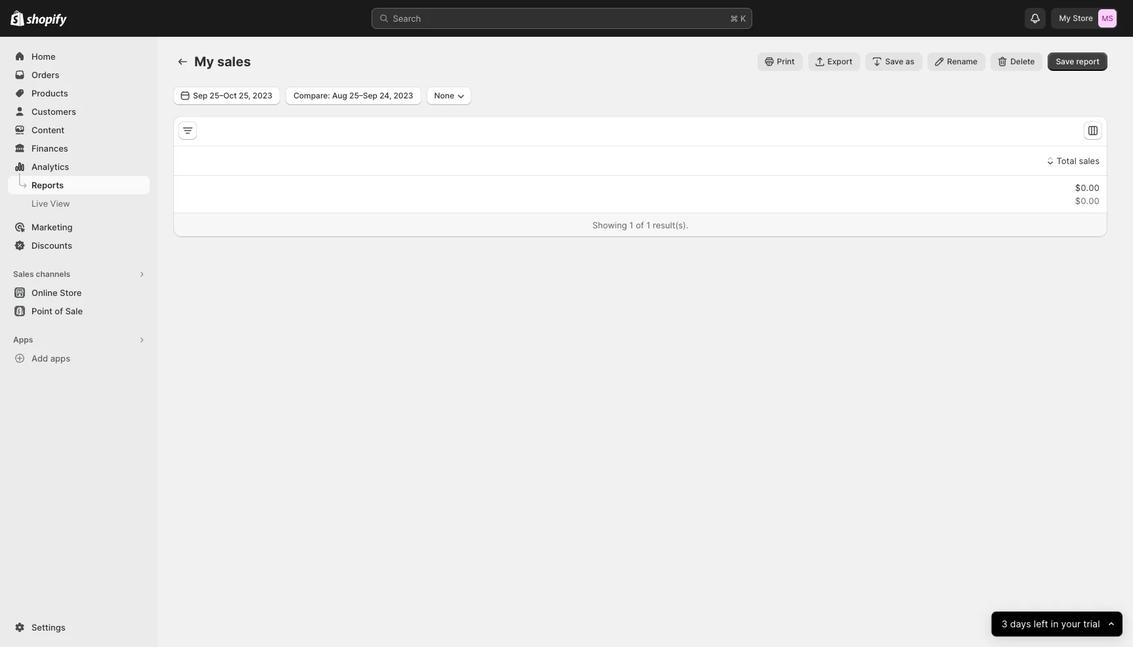 Task type: vqa. For each thing, say whether or not it's contained in the screenshot.
Save report
yes



Task type: describe. For each thing, give the bounding box(es) containing it.
report
[[1077, 56, 1100, 66]]

1 1 from the left
[[630, 220, 634, 231]]

aug
[[332, 91, 347, 100]]

analytics
[[32, 162, 69, 172]]

sales channels button
[[8, 265, 150, 284]]

discounts
[[32, 240, 72, 251]]

sales for total sales
[[1079, 156, 1100, 166]]

⌘
[[731, 13, 738, 24]]

discounts link
[[8, 236, 150, 255]]

save for save report
[[1056, 56, 1075, 66]]

25,
[[239, 91, 251, 100]]

your
[[1062, 618, 1081, 630]]

reports
[[32, 180, 64, 190]]

export button
[[808, 53, 861, 71]]

3 days left in your trial button
[[992, 612, 1123, 637]]

analytics link
[[8, 158, 150, 176]]

online
[[32, 288, 58, 298]]

days
[[1011, 618, 1032, 630]]

sales
[[13, 269, 34, 279]]

my store image
[[1099, 9, 1117, 28]]

1 horizontal spatial of
[[636, 220, 644, 231]]

in
[[1051, 618, 1059, 630]]

search
[[393, 13, 421, 24]]

content
[[32, 125, 64, 135]]

apps
[[13, 335, 33, 345]]

print
[[777, 56, 795, 66]]

online store link
[[8, 284, 150, 302]]

25–oct
[[210, 91, 237, 100]]

shopify image
[[11, 10, 24, 26]]

result(s).
[[653, 220, 689, 231]]

total
[[1057, 156, 1077, 166]]

finances
[[32, 143, 68, 154]]

point of sale
[[32, 306, 83, 317]]

store for my store
[[1073, 13, 1094, 23]]

showing
[[593, 220, 627, 231]]

add apps
[[32, 353, 70, 364]]

trial
[[1084, 618, 1101, 630]]

of inside button
[[55, 306, 63, 317]]

finances link
[[8, 139, 150, 158]]

online store
[[32, 288, 82, 298]]

home link
[[8, 47, 150, 66]]

my for my store
[[1060, 13, 1071, 23]]

25–sep
[[349, 91, 378, 100]]

compare: aug 25–sep 24, 2023 button
[[286, 87, 421, 105]]

sep
[[193, 91, 208, 100]]

apps button
[[8, 331, 150, 349]]

shopify image
[[26, 14, 67, 27]]

orders link
[[8, 66, 150, 84]]

my sales
[[194, 54, 251, 70]]

save as
[[886, 56, 915, 66]]

left
[[1034, 618, 1049, 630]]

delete
[[1011, 56, 1035, 66]]

my for my sales
[[194, 54, 214, 70]]

save report button
[[1048, 53, 1108, 71]]

k
[[741, 13, 746, 24]]

marketing link
[[8, 218, 150, 236]]

point of sale link
[[8, 302, 150, 320]]

compare:
[[294, 91, 330, 100]]

print button
[[758, 53, 803, 71]]

sales for my sales
[[217, 54, 251, 70]]

1 $0.00 from the top
[[1076, 183, 1100, 193]]

reports link
[[8, 176, 150, 194]]

save report
[[1056, 56, 1100, 66]]

as
[[906, 56, 915, 66]]



Task type: locate. For each thing, give the bounding box(es) containing it.
marketing
[[32, 222, 73, 232]]

customers
[[32, 106, 76, 117]]

3
[[1002, 618, 1008, 630]]

compare: aug 25–sep 24, 2023
[[294, 91, 413, 100]]

customers link
[[8, 102, 150, 121]]

of
[[636, 220, 644, 231], [55, 306, 63, 317]]

24,
[[380, 91, 392, 100]]

0 horizontal spatial sales
[[217, 54, 251, 70]]

1
[[630, 220, 634, 231], [647, 220, 651, 231]]

online store button
[[0, 284, 158, 302]]

0 vertical spatial of
[[636, 220, 644, 231]]

sales
[[217, 54, 251, 70], [1079, 156, 1100, 166]]

2023 right 25,
[[253, 91, 273, 100]]

save inside button
[[886, 56, 904, 66]]

0 horizontal spatial save
[[886, 56, 904, 66]]

1 vertical spatial sales
[[1079, 156, 1100, 166]]

orders
[[32, 70, 59, 80]]

store for online store
[[60, 288, 82, 298]]

⌘ k
[[731, 13, 746, 24]]

2 1 from the left
[[647, 220, 651, 231]]

view
[[50, 198, 70, 209]]

point
[[32, 306, 52, 317]]

total sales
[[1057, 156, 1100, 166]]

total sales button
[[1042, 148, 1102, 173]]

products link
[[8, 84, 150, 102]]

0 horizontal spatial 1
[[630, 220, 634, 231]]

store left my store icon
[[1073, 13, 1094, 23]]

my
[[1060, 13, 1071, 23], [194, 54, 214, 70]]

export
[[828, 56, 853, 66]]

save as button
[[866, 53, 923, 71]]

point of sale button
[[0, 302, 158, 320]]

sale
[[65, 306, 83, 317]]

my left my store icon
[[1060, 13, 1071, 23]]

sep 25–oct 25, 2023 button
[[173, 87, 280, 105]]

1 horizontal spatial save
[[1056, 56, 1075, 66]]

0 vertical spatial $0.00
[[1076, 183, 1100, 193]]

2 $0.00 from the top
[[1076, 196, 1100, 206]]

my store
[[1060, 13, 1094, 23]]

rename button
[[928, 53, 986, 71]]

1 vertical spatial of
[[55, 306, 63, 317]]

none button
[[427, 87, 472, 105]]

1 2023 from the left
[[253, 91, 273, 100]]

sales channels
[[13, 269, 70, 279]]

save left report at the right
[[1056, 56, 1075, 66]]

of right showing
[[636, 220, 644, 231]]

sales right the total
[[1079, 156, 1100, 166]]

0 vertical spatial store
[[1073, 13, 1094, 23]]

live view
[[32, 198, 70, 209]]

1 left result(s).
[[647, 220, 651, 231]]

1 save from the left
[[886, 56, 904, 66]]

store up sale
[[60, 288, 82, 298]]

add apps button
[[8, 349, 150, 368]]

sep 25–oct 25, 2023
[[193, 91, 273, 100]]

1 horizontal spatial my
[[1060, 13, 1071, 23]]

2023
[[253, 91, 273, 100], [394, 91, 413, 100]]

channels
[[36, 269, 70, 279]]

0 horizontal spatial store
[[60, 288, 82, 298]]

0 horizontal spatial my
[[194, 54, 214, 70]]

0 horizontal spatial 2023
[[253, 91, 273, 100]]

showing 1 of 1 result(s).
[[593, 220, 689, 231]]

0 vertical spatial my
[[1060, 13, 1071, 23]]

$0.00 $0.00
[[1076, 183, 1100, 206]]

live view link
[[8, 194, 150, 213]]

store inside online store 'link'
[[60, 288, 82, 298]]

settings
[[32, 623, 65, 633]]

rename
[[948, 56, 978, 66]]

0 vertical spatial sales
[[217, 54, 251, 70]]

add
[[32, 353, 48, 364]]

home
[[32, 51, 56, 62]]

settings link
[[8, 619, 150, 637]]

0 horizontal spatial of
[[55, 306, 63, 317]]

content link
[[8, 121, 150, 139]]

2 save from the left
[[1056, 56, 1075, 66]]

apps
[[50, 353, 70, 364]]

live
[[32, 198, 48, 209]]

2 2023 from the left
[[394, 91, 413, 100]]

save inside "button"
[[1056, 56, 1075, 66]]

3 days left in your trial
[[1002, 618, 1101, 630]]

sales up sep 25–oct 25, 2023
[[217, 54, 251, 70]]

1 vertical spatial my
[[194, 54, 214, 70]]

save left as
[[886, 56, 904, 66]]

of left sale
[[55, 306, 63, 317]]

save
[[886, 56, 904, 66], [1056, 56, 1075, 66]]

1 horizontal spatial 2023
[[394, 91, 413, 100]]

$0.00
[[1076, 183, 1100, 193], [1076, 196, 1100, 206]]

1 right showing
[[630, 220, 634, 231]]

1 horizontal spatial 1
[[647, 220, 651, 231]]

1 vertical spatial store
[[60, 288, 82, 298]]

1 horizontal spatial store
[[1073, 13, 1094, 23]]

1 horizontal spatial sales
[[1079, 156, 1100, 166]]

delete button
[[991, 53, 1043, 71]]

products
[[32, 88, 68, 99]]

1 vertical spatial $0.00
[[1076, 196, 1100, 206]]

my up sep
[[194, 54, 214, 70]]

2023 right the 24, at the left of page
[[394, 91, 413, 100]]

sales inside "button"
[[1079, 156, 1100, 166]]

save for save as
[[886, 56, 904, 66]]

none
[[435, 91, 454, 100]]

store
[[1073, 13, 1094, 23], [60, 288, 82, 298]]



